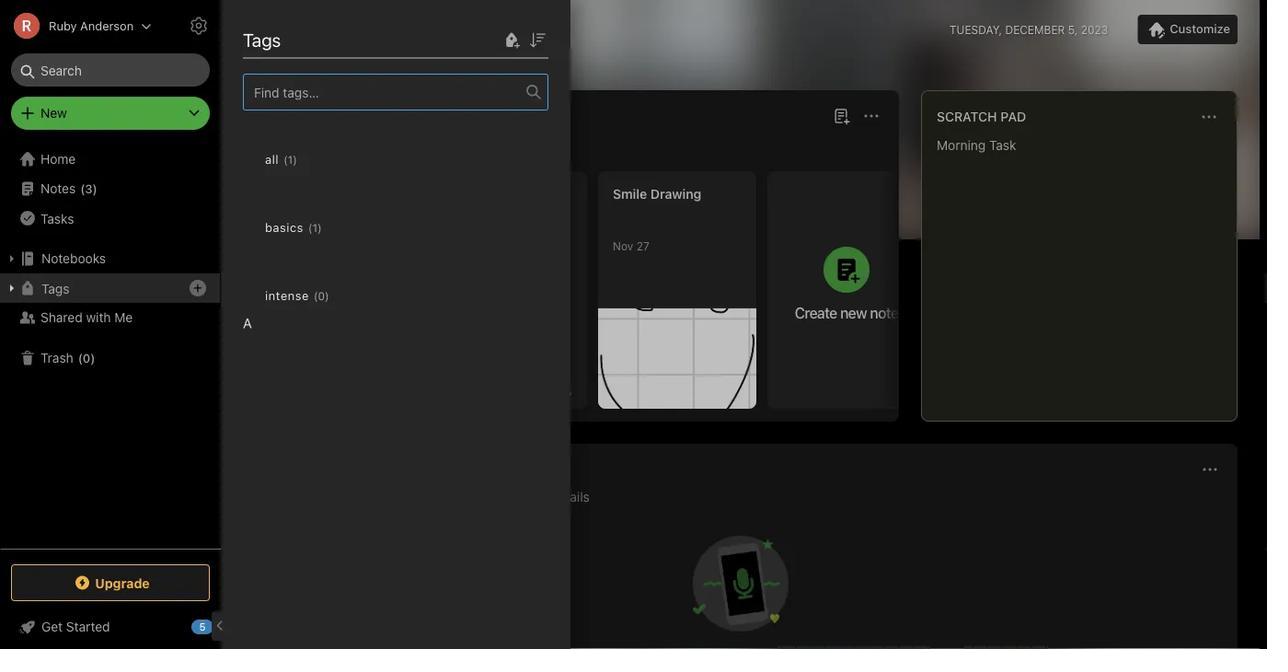 Task type: locate. For each thing, give the bounding box(es) containing it.
( for basics
[[308, 221, 313, 234]]

tags button
[[0, 273, 220, 303]]

get
[[41, 619, 63, 634]]

) for basics
[[318, 221, 322, 234]]

ruby anderson
[[49, 19, 134, 33]]

0 vertical spatial tag actions image
[[297, 152, 327, 167]]

tag actions field right intense
[[329, 285, 359, 306]]

) for intense
[[325, 290, 329, 302]]

) inside all ( 1 )
[[293, 153, 297, 166]]

Find tags… text field
[[244, 80, 527, 104]]

tuesday,
[[950, 23, 1003, 36]]

all ( 1 )
[[265, 152, 297, 166]]

tasks
[[41, 211, 74, 226]]

tags
[[243, 29, 281, 50], [41, 281, 69, 296]]

1 horizontal spatial tab
[[322, 136, 386, 155]]

thumbnail image
[[598, 308, 757, 409]]

) inside basics ( 1 )
[[318, 221, 322, 234]]

( inside notes ( 3 )
[[80, 182, 85, 195]]

1 horizontal spatial 1
[[313, 221, 318, 234]]

notes
[[259, 108, 302, 123], [41, 181, 76, 196]]

tags inside button
[[41, 281, 69, 296]]

intense ( 0 )
[[265, 289, 329, 302]]

tab down notes "button"
[[259, 136, 300, 155]]

a row group
[[243, 110, 563, 464]]

tab left emails tab
[[496, 490, 529, 508]]

0 horizontal spatial tab
[[259, 136, 300, 155]]

1 left tag actions image
[[313, 221, 318, 234]]

1 vertical spatial tag actions field
[[322, 217, 351, 238]]

0 right intense
[[318, 290, 325, 302]]

customize button
[[1138, 15, 1238, 44]]

all
[[265, 152, 279, 166]]

0 horizontal spatial 1
[[288, 153, 293, 166]]

0 vertical spatial 1
[[288, 153, 293, 166]]

new
[[841, 304, 867, 321]]

notes up all ( 1 )
[[259, 108, 302, 123]]

0 horizontal spatial tags
[[41, 281, 69, 296]]

ruby!
[[368, 18, 414, 40]]

notes ( 3 )
[[41, 181, 97, 196]]

upgrade
[[95, 575, 150, 590]]

1 inside all ( 1 )
[[288, 153, 293, 166]]

2023
[[1081, 23, 1109, 36]]

home
[[41, 151, 76, 167]]

) inside "intense ( 0 )"
[[325, 290, 329, 302]]

3
[[85, 182, 93, 195]]

1 for basics
[[313, 221, 318, 234]]

anderson
[[80, 19, 134, 33]]

notes inside "button"
[[259, 108, 302, 123]]

2 horizontal spatial tab
[[496, 490, 529, 508]]

tag actions field right all
[[297, 149, 327, 169]]

new button
[[11, 97, 210, 130]]

tag actions field right cheese
[[322, 217, 351, 238]]

0 inside "intense ( 0 )"
[[318, 290, 325, 302]]

0 vertical spatial tag actions field
[[297, 149, 327, 169]]

5
[[199, 621, 206, 633]]

notes for notes
[[259, 108, 302, 123]]

new
[[41, 105, 67, 121]]

0 right trash
[[83, 351, 90, 365]]

1 vertical spatial notes
[[41, 181, 76, 196]]

None search field
[[24, 53, 197, 87]]

tag actions field for basics
[[322, 217, 351, 238]]

1 horizontal spatial tag actions image
[[329, 288, 359, 303]]

eggs
[[302, 207, 332, 222]]

1 right all
[[288, 153, 293, 166]]

0 inside trash ( 0 )
[[83, 351, 90, 365]]

notes down home
[[41, 181, 76, 196]]

intense
[[265, 289, 309, 302]]

notes for notes ( 3 )
[[41, 181, 76, 196]]

1 vertical spatial 1
[[313, 221, 318, 234]]

notebooks link
[[0, 244, 220, 273]]

tag actions image
[[297, 152, 327, 167], [329, 288, 359, 303]]

1 horizontal spatial 0
[[318, 290, 325, 302]]

0 vertical spatial 0
[[318, 290, 325, 302]]

scratch
[[937, 109, 998, 124]]

) inside trash ( 0 )
[[90, 351, 95, 365]]

ruby
[[49, 19, 77, 33]]

1 vertical spatial tag actions image
[[329, 288, 359, 303]]

1 vertical spatial 0
[[83, 351, 90, 365]]

( inside all ( 1 )
[[284, 153, 288, 166]]

0 horizontal spatial tag actions image
[[297, 152, 327, 167]]

tags right settings icon
[[243, 29, 281, 50]]

a
[[243, 315, 252, 331]]

( right all
[[284, 153, 288, 166]]

emails
[[552, 489, 590, 504]]

0 horizontal spatial notes
[[41, 181, 76, 196]]

Search text field
[[24, 53, 197, 87]]

tree
[[0, 145, 221, 548]]

( for trash
[[78, 351, 83, 365]]

) for trash
[[90, 351, 95, 365]]

tag actions field for all
[[297, 149, 327, 169]]

) inside notes ( 3 )
[[93, 182, 97, 195]]

shared with me link
[[0, 303, 220, 332]]

tag actions image right all
[[297, 152, 327, 167]]

)
[[293, 153, 297, 166], [93, 182, 97, 195], [318, 221, 322, 234], [325, 290, 329, 302], [90, 351, 95, 365]]

note
[[870, 304, 899, 321]]

1 for all
[[288, 153, 293, 166]]

1 inside basics ( 1 )
[[313, 221, 318, 234]]

tuesday, december 5, 2023
[[950, 23, 1109, 36]]

smile drawing
[[613, 186, 702, 202]]

tab list
[[248, 136, 896, 155]]

( inside trash ( 0 )
[[78, 351, 83, 365]]

tab
[[259, 136, 300, 155], [322, 136, 386, 155], [496, 490, 529, 508]]

tag actions image right intense
[[329, 288, 359, 303]]

upgrade button
[[11, 564, 210, 601]]

( right intense
[[314, 290, 318, 302]]

tag actions image for intense
[[329, 288, 359, 303]]

(
[[284, 153, 288, 166], [80, 182, 85, 195], [308, 221, 313, 234], [314, 290, 318, 302], [78, 351, 83, 365]]

0 vertical spatial tags
[[243, 29, 281, 50]]

0 vertical spatial notes
[[259, 108, 302, 123]]

milk eggs sugar cheese
[[274, 207, 370, 238]]

1 horizontal spatial notes
[[259, 108, 302, 123]]

tag actions image for all
[[297, 152, 327, 167]]

tasks button
[[0, 203, 220, 233]]

( inside basics ( 1 )
[[308, 221, 313, 234]]

shared
[[41, 310, 83, 325]]

( inside "intense ( 0 )"
[[314, 290, 318, 302]]

tab down the find tags… text field
[[322, 136, 386, 155]]

( down home link
[[80, 182, 85, 195]]

0
[[318, 290, 325, 302], [83, 351, 90, 365]]

december
[[1006, 23, 1065, 36]]

Tag actions field
[[297, 149, 327, 169], [322, 217, 351, 238], [329, 285, 359, 306]]

1 vertical spatial tags
[[41, 281, 69, 296]]

nov
[[613, 239, 634, 252]]

tags up the shared
[[41, 281, 69, 296]]

( right basics
[[308, 221, 313, 234]]

Account field
[[0, 7, 152, 44]]

2 vertical spatial tag actions field
[[329, 285, 359, 306]]

0 horizontal spatial 0
[[83, 351, 90, 365]]

1
[[288, 153, 293, 166], [313, 221, 318, 234]]

nov 27
[[613, 239, 650, 252]]

( right trash
[[78, 351, 83, 365]]

milk eggs sugar cheese button
[[260, 171, 418, 409]]

customize
[[1170, 22, 1231, 36]]



Task type: vqa. For each thing, say whether or not it's contained in the screenshot.


Task type: describe. For each thing, give the bounding box(es) containing it.
drawing
[[651, 186, 702, 202]]

create
[[795, 304, 837, 321]]

( for notes
[[80, 182, 85, 195]]

scratch pad button
[[933, 106, 1027, 128]]

expand tags image
[[5, 281, 19, 296]]

1 horizontal spatial tags
[[243, 29, 281, 50]]

home link
[[0, 145, 221, 174]]

tag actions image
[[322, 220, 351, 235]]

Sort field
[[527, 28, 549, 51]]

5,
[[1069, 23, 1078, 36]]

scratch pad
[[937, 109, 1027, 124]]

basics ( 1 )
[[265, 220, 322, 234]]

me
[[114, 310, 133, 325]]

sort options image
[[527, 29, 549, 51]]

emails tab
[[552, 489, 590, 508]]

create new note
[[795, 304, 899, 321]]

click to collapse image
[[214, 615, 228, 637]]

create new tag image
[[501, 29, 523, 51]]

good
[[244, 18, 288, 40]]

notes button
[[255, 105, 324, 127]]

tag actions field for intense
[[329, 285, 359, 306]]

good morning, ruby!
[[244, 18, 414, 40]]

create new note button
[[768, 171, 926, 409]]

basics
[[265, 220, 304, 234]]

27
[[637, 239, 650, 252]]

( for all
[[284, 153, 288, 166]]

get started
[[41, 619, 110, 634]]

Start writing… text field
[[937, 137, 1236, 406]]

morning,
[[293, 18, 364, 40]]

notebooks
[[41, 251, 106, 266]]

with
[[86, 310, 111, 325]]

settings image
[[188, 15, 210, 37]]

emails tab list
[[248, 489, 1235, 508]]

Help and Learning task checklist field
[[0, 612, 221, 642]]

tree containing home
[[0, 145, 221, 548]]

cheese
[[274, 223, 319, 238]]

trash
[[41, 350, 73, 365]]

expand notebooks image
[[5, 251, 19, 266]]

smile
[[613, 186, 647, 202]]

0 for trash
[[83, 351, 90, 365]]

started
[[66, 619, 110, 634]]

pad
[[1001, 109, 1027, 124]]

shared with me
[[41, 310, 133, 325]]

) for all
[[293, 153, 297, 166]]

0 for (
[[318, 290, 325, 302]]

sugar
[[335, 207, 370, 222]]

trash ( 0 )
[[41, 350, 95, 365]]

) for notes
[[93, 182, 97, 195]]

milk
[[274, 207, 298, 222]]

tab inside emails 'tab list'
[[496, 490, 529, 508]]

( for intense
[[314, 290, 318, 302]]



